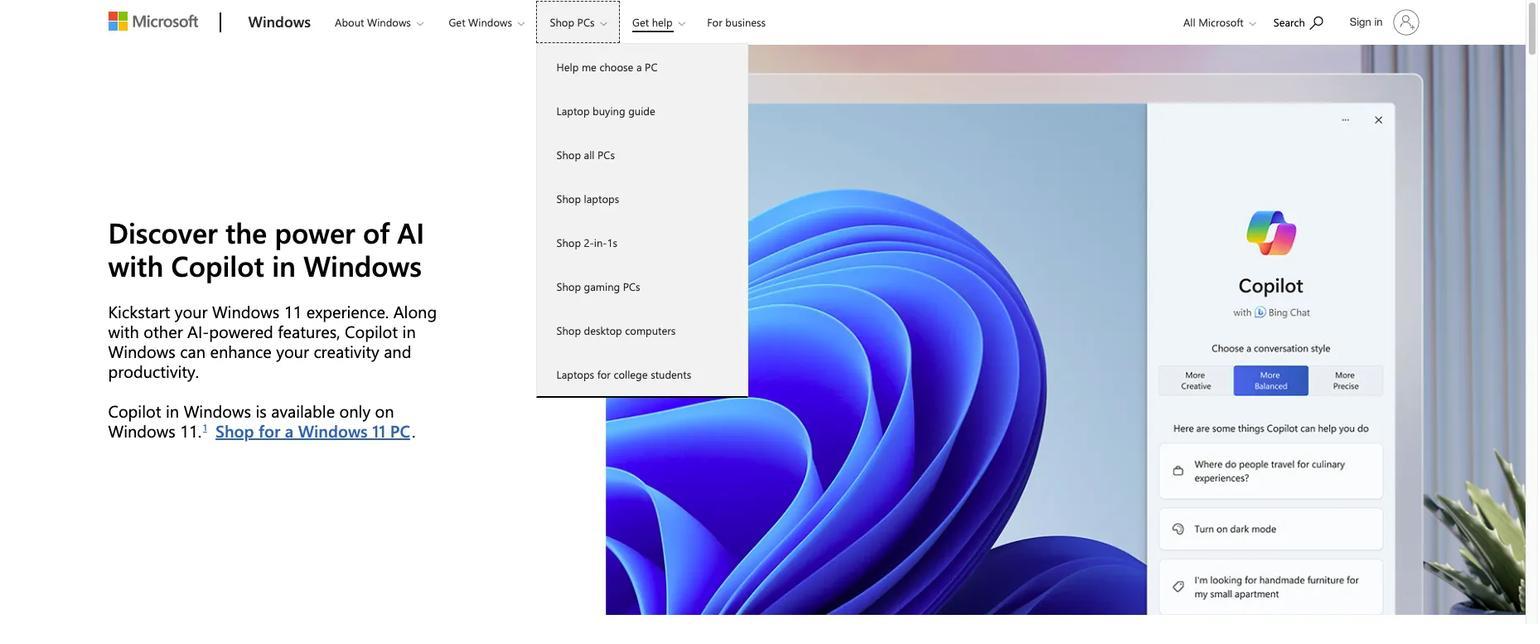 Task type: describe. For each thing, give the bounding box(es) containing it.
shop for shop laptops
[[557, 192, 581, 206]]

help
[[557, 60, 579, 74]]

guide
[[629, 104, 656, 118]]

windows left shop pcs
[[469, 15, 512, 29]]

shop gaming pcs
[[557, 279, 641, 294]]

shop for shop gaming pcs
[[557, 279, 581, 294]]

laptop buying guide link
[[537, 89, 747, 133]]

all
[[584, 148, 595, 162]]

for business
[[707, 15, 766, 29]]

shop all pcs
[[557, 148, 615, 162]]

in
[[1375, 16, 1383, 28]]

search
[[1274, 15, 1306, 29]]

laptops for college students
[[557, 367, 692, 381]]

pcs for all
[[598, 148, 615, 162]]

11
[[372, 420, 386, 442]]

shop all pcs link
[[537, 133, 747, 177]]

shop for a windows 11 pc
[[216, 420, 410, 442]]

college
[[614, 367, 648, 381]]

shop 2-in-1s link
[[537, 221, 747, 264]]

shop for shop desktop computers
[[557, 323, 581, 337]]

help me choose a pc link
[[537, 45, 747, 89]]

business
[[726, 15, 766, 29]]

shop desktop computers link
[[537, 308, 747, 352]]

all
[[1184, 15, 1196, 29]]

about windows button
[[321, 1, 437, 43]]

1 horizontal spatial a
[[637, 60, 642, 74]]

shop desktop computers
[[557, 323, 676, 337]]

1
[[203, 421, 207, 434]]

about windows
[[335, 15, 411, 29]]

gaming
[[584, 279, 620, 294]]

buying
[[593, 104, 626, 118]]

microsoft
[[1199, 15, 1244, 29]]

for
[[707, 15, 723, 29]]

pcs for gaming
[[623, 279, 641, 294]]

shop for shop for a windows 11 pc
[[216, 420, 254, 442]]

shop pcs button
[[536, 1, 621, 43]]

about
[[335, 15, 364, 29]]

shop 2-in-1s
[[557, 235, 618, 250]]

laptops
[[557, 367, 595, 381]]

computers
[[625, 323, 676, 337]]

laptop buying guide
[[557, 104, 656, 118]]

desktop
[[584, 323, 622, 337]]

1 link
[[202, 420, 209, 435]]

windows left "11"
[[298, 420, 368, 442]]

windows left about
[[248, 12, 311, 32]]

pc inside shop for a windows 11 pc link
[[390, 420, 410, 442]]



Task type: locate. For each thing, give the bounding box(es) containing it.
1 get from the left
[[449, 15, 466, 29]]

sign
[[1350, 16, 1372, 28]]

get help
[[633, 15, 673, 29]]

Search search field
[[1266, 2, 1340, 40]]

a
[[637, 60, 642, 74], [285, 420, 294, 442]]

shop for shop 2-in-1s
[[557, 235, 581, 250]]

pc right choose
[[645, 60, 658, 74]]

shop left all
[[557, 148, 581, 162]]

all microsoft button
[[1171, 1, 1265, 43]]

help
[[652, 15, 673, 29]]

sign in link
[[1340, 2, 1426, 42]]

0 horizontal spatial get
[[449, 15, 466, 29]]

shop up help
[[550, 15, 575, 29]]

0 vertical spatial for
[[597, 367, 611, 381]]

shop laptops
[[557, 192, 619, 206]]

pcs up the me
[[578, 15, 595, 29]]

1 vertical spatial a
[[285, 420, 294, 442]]

1 horizontal spatial pc
[[645, 60, 658, 74]]

0 vertical spatial pcs
[[578, 15, 595, 29]]

for left 'college'
[[597, 367, 611, 381]]

get right about windows dropdown button
[[449, 15, 466, 29]]

2 vertical spatial pcs
[[623, 279, 641, 294]]

1 vertical spatial for
[[259, 420, 281, 442]]

shop left 2-
[[557, 235, 581, 250]]

pc
[[645, 60, 658, 74], [390, 420, 410, 442]]

laptops for college students link
[[537, 352, 747, 396]]

get windows
[[449, 15, 512, 29]]

me
[[582, 60, 597, 74]]

shop left laptops
[[557, 192, 581, 206]]

sign in
[[1350, 16, 1383, 28]]

shop left gaming
[[557, 279, 581, 294]]

windows
[[248, 12, 311, 32], [367, 15, 411, 29], [469, 15, 512, 29], [298, 420, 368, 442]]

2 horizontal spatial pcs
[[623, 279, 641, 294]]

for for laptops
[[597, 367, 611, 381]]

get left help
[[633, 15, 649, 29]]

windows link
[[240, 1, 319, 46]]

0 vertical spatial a
[[637, 60, 642, 74]]

2-
[[584, 235, 594, 250]]

shop for shop pcs
[[550, 15, 575, 29]]

laptops
[[584, 192, 619, 206]]

for business link
[[700, 1, 774, 41]]

choose
[[600, 60, 634, 74]]

in-
[[594, 235, 607, 250]]

shop for shop all pcs
[[557, 148, 581, 162]]

for for shop
[[259, 420, 281, 442]]

shop left desktop
[[557, 323, 581, 337]]

pcs inside shop all pcs link
[[598, 148, 615, 162]]

for right 1
[[259, 420, 281, 442]]

windows right about
[[367, 15, 411, 29]]

2 get from the left
[[633, 15, 649, 29]]

1 vertical spatial pc
[[390, 420, 410, 442]]

shop pcs
[[550, 15, 595, 29]]

pcs inside shop gaming pcs link
[[623, 279, 641, 294]]

1 vertical spatial pcs
[[598, 148, 615, 162]]

pc inside help me choose a pc link
[[645, 60, 658, 74]]

pcs
[[578, 15, 595, 29], [598, 148, 615, 162], [623, 279, 641, 294]]

shop right 1
[[216, 420, 254, 442]]

shop gaming pcs link
[[537, 264, 747, 308]]

all microsoft
[[1184, 15, 1244, 29]]

pcs right gaming
[[623, 279, 641, 294]]

pc right "11"
[[390, 420, 410, 442]]

get for get windows
[[449, 15, 466, 29]]

help me choose a pc
[[557, 60, 658, 74]]

microsoft image
[[108, 12, 198, 31]]

shop for a windows 11 pc link
[[214, 418, 412, 444]]

students
[[651, 367, 692, 381]]

laptop
[[557, 104, 590, 118]]

shop
[[550, 15, 575, 29], [557, 148, 581, 162], [557, 192, 581, 206], [557, 235, 581, 250], [557, 279, 581, 294], [557, 323, 581, 337], [216, 420, 254, 442]]

0 horizontal spatial for
[[259, 420, 281, 442]]

1s
[[607, 235, 618, 250]]

0 horizontal spatial pc
[[390, 420, 410, 442]]

shop laptops link
[[537, 177, 747, 221]]

get help button
[[619, 1, 699, 43]]

1 horizontal spatial pcs
[[598, 148, 615, 162]]

get windows button
[[435, 1, 538, 43]]

shop inside dropdown button
[[550, 15, 575, 29]]

get
[[449, 15, 466, 29], [633, 15, 649, 29]]

0 horizontal spatial a
[[285, 420, 294, 442]]

pcs right all
[[598, 148, 615, 162]]

pcs inside shop pcs dropdown button
[[578, 15, 595, 29]]

search button
[[1267, 2, 1331, 40]]

get for get help
[[633, 15, 649, 29]]

0 vertical spatial pc
[[645, 60, 658, 74]]

0 horizontal spatial pcs
[[578, 15, 595, 29]]

for
[[597, 367, 611, 381], [259, 420, 281, 442]]

1 horizontal spatial get
[[633, 15, 649, 29]]

1 horizontal spatial for
[[597, 367, 611, 381]]



Task type: vqa. For each thing, say whether or not it's contained in the screenshot.
help
yes



